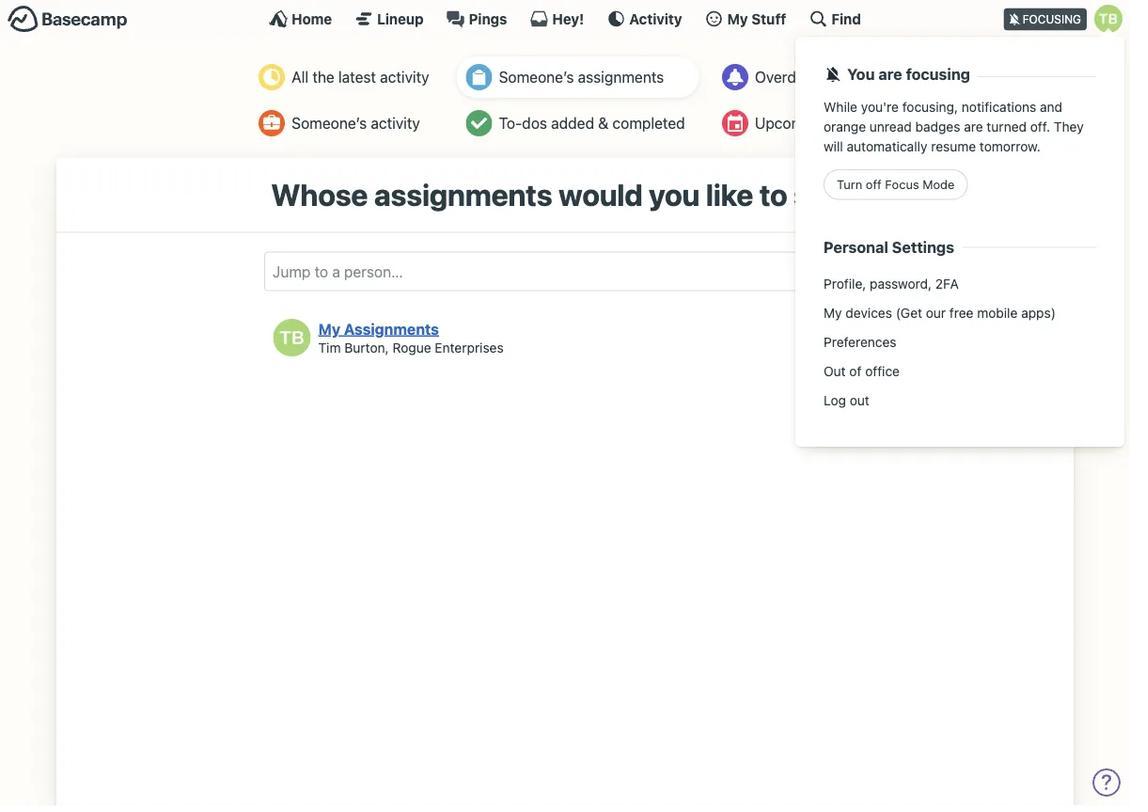 Task type: describe. For each thing, give the bounding box(es) containing it.
to-
[[817, 68, 838, 86]]

someone's assignments
[[499, 68, 664, 86]]

1 vertical spatial dos
[[522, 114, 547, 132]]

office
[[866, 363, 900, 379]]

added
[[551, 114, 595, 132]]

activity link
[[607, 9, 683, 28]]

assignments for whose
[[374, 177, 553, 213]]

badges
[[916, 118, 961, 134]]

apps)
[[1022, 305, 1056, 320]]

assignments for someone's
[[578, 68, 664, 86]]

my for stuff
[[728, 10, 748, 27]]

mobile
[[978, 305, 1018, 320]]

home
[[292, 10, 332, 27]]

assignments
[[344, 320, 439, 338]]

my stuff
[[728, 10, 787, 27]]

all the latest activity
[[292, 68, 429, 86]]

lineup link
[[355, 9, 424, 28]]

pings
[[469, 10, 507, 27]]

someone's assignments link
[[457, 56, 700, 98]]

home link
[[269, 9, 332, 28]]

turn off focus mode button
[[824, 169, 968, 200]]

main element
[[0, 0, 1131, 447]]

automatically
[[847, 138, 928, 154]]

upcoming dates
[[755, 114, 867, 132]]

all the latest activity link
[[250, 56, 443, 98]]

turn off focus mode
[[837, 177, 955, 191]]

stuff
[[752, 10, 787, 27]]

orange
[[824, 118, 866, 134]]

my stuff button
[[705, 9, 787, 28]]

focusing,
[[903, 99, 959, 114]]

(get
[[896, 305, 923, 320]]

tim
[[319, 339, 341, 355]]

log out link
[[815, 386, 1106, 415]]

lineup
[[377, 10, 424, 27]]

2fa
[[936, 276, 959, 291]]

out of office
[[824, 363, 900, 379]]

you are focusing
[[848, 65, 971, 83]]

turned
[[987, 118, 1027, 134]]

someone's for someone's activity
[[292, 114, 367, 132]]

you
[[848, 65, 875, 83]]

you're
[[861, 99, 899, 114]]

find
[[832, 10, 862, 27]]

0 horizontal spatial are
[[879, 65, 903, 83]]

dates
[[829, 114, 867, 132]]

would
[[559, 177, 643, 213]]

password,
[[870, 276, 932, 291]]

to-
[[499, 114, 522, 132]]

like
[[706, 177, 754, 213]]

someone's activity link
[[250, 103, 443, 144]]

mode
[[923, 177, 955, 191]]

settings
[[892, 237, 955, 256]]

personal
[[824, 237, 889, 256]]

assignment image
[[466, 64, 493, 90]]

someone's activity
[[292, 114, 420, 132]]

find button
[[809, 9, 862, 28]]

&
[[599, 114, 609, 132]]

tomorrow.
[[980, 138, 1041, 154]]

latest
[[339, 68, 376, 86]]

off.
[[1031, 118, 1051, 134]]

all
[[292, 68, 309, 86]]

todo image
[[466, 110, 493, 136]]

devices
[[846, 305, 893, 320]]



Task type: vqa. For each thing, say whether or not it's contained in the screenshot.


Task type: locate. For each thing, give the bounding box(es) containing it.
my for assignments
[[319, 320, 341, 338]]

turn
[[837, 177, 863, 191]]

out
[[850, 392, 870, 408]]

out
[[824, 363, 846, 379]]

0 vertical spatial activity
[[380, 68, 429, 86]]

0 vertical spatial someone's
[[499, 68, 574, 86]]

my inside my assignments tim burton,        rogue enterprises
[[319, 320, 341, 338]]

0 vertical spatial are
[[879, 65, 903, 83]]

dos left added in the top of the page
[[522, 114, 547, 132]]

the
[[313, 68, 335, 86]]

my for devices
[[824, 305, 842, 320]]

0 horizontal spatial dos
[[522, 114, 547, 132]]

my up tim
[[319, 320, 341, 338]]

upcoming
[[755, 114, 825, 132]]

reports image
[[722, 64, 749, 90]]

resume
[[932, 138, 977, 154]]

focusing
[[906, 65, 971, 83]]

overdue to-dos link
[[713, 56, 881, 98]]

our
[[926, 305, 946, 320]]

1 horizontal spatial are
[[964, 118, 984, 134]]

0 horizontal spatial my
[[319, 320, 341, 338]]

dos up while
[[838, 68, 863, 86]]

my assignments tim burton,        rogue enterprises
[[319, 320, 504, 355]]

activity
[[630, 10, 683, 27]]

of
[[850, 363, 862, 379]]

my
[[728, 10, 748, 27], [824, 305, 842, 320], [319, 320, 341, 338]]

tim burton image
[[1095, 5, 1123, 33]]

preferences link
[[815, 327, 1106, 357]]

log out
[[824, 392, 870, 408]]

1 vertical spatial activity
[[371, 114, 420, 132]]

assignments
[[578, 68, 664, 86], [374, 177, 553, 213]]

tim burton, rogue enterprises image
[[273, 319, 311, 357]]

off
[[866, 177, 882, 191]]

switch accounts image
[[8, 5, 128, 34]]

personal settings
[[824, 237, 955, 256]]

profile, password, 2fa
[[824, 276, 959, 291]]

they
[[1054, 118, 1084, 134]]

to-dos added & completed link
[[457, 103, 700, 144]]

out of office link
[[815, 357, 1106, 386]]

to
[[760, 177, 788, 213]]

enterprises
[[435, 339, 504, 355]]

are
[[879, 65, 903, 83], [964, 118, 984, 134]]

someone's for someone's assignments
[[499, 68, 574, 86]]

person report image
[[259, 110, 285, 136]]

my inside popup button
[[728, 10, 748, 27]]

1 vertical spatial someone's
[[292, 114, 367, 132]]

someone's
[[499, 68, 574, 86], [292, 114, 367, 132]]

schedule image
[[722, 110, 749, 136]]

activity report image
[[259, 64, 285, 90]]

1 horizontal spatial someone's
[[499, 68, 574, 86]]

Jump to a person… text field
[[264, 252, 866, 291]]

my down profile, on the right of page
[[824, 305, 842, 320]]

someone's inside someone's assignments link
[[499, 68, 574, 86]]

assignments down todo image
[[374, 177, 553, 213]]

someone's inside someone's activity link
[[292, 114, 367, 132]]

whose assignments would you like to see?
[[271, 177, 860, 213]]

you
[[649, 177, 700, 213]]

dos
[[838, 68, 863, 86], [522, 114, 547, 132]]

1 vertical spatial are
[[964, 118, 984, 134]]

activity right latest
[[380, 68, 429, 86]]

whose
[[271, 177, 368, 213]]

while you're focusing, notifications
[[824, 99, 1040, 114]]

0 horizontal spatial someone's
[[292, 114, 367, 132]]

overdue to-dos
[[755, 68, 863, 86]]

0 vertical spatial dos
[[838, 68, 863, 86]]

and
[[1040, 99, 1063, 114]]

free
[[950, 305, 974, 320]]

pings button
[[446, 9, 507, 28]]

profile, password, 2fa link
[[815, 269, 1106, 298]]

0 vertical spatial assignments
[[578, 68, 664, 86]]

focus
[[885, 177, 920, 191]]

unread
[[870, 118, 912, 134]]

are right you
[[879, 65, 903, 83]]

hey!
[[553, 10, 584, 27]]

activity down all the latest activity
[[371, 114, 420, 132]]

upcoming dates link
[[713, 103, 881, 144]]

0 horizontal spatial assignments
[[374, 177, 553, 213]]

1 horizontal spatial assignments
[[578, 68, 664, 86]]

1 vertical spatial assignments
[[374, 177, 553, 213]]

will
[[824, 138, 844, 154]]

2 horizontal spatial my
[[824, 305, 842, 320]]

notifications
[[962, 99, 1037, 114]]

overdue
[[755, 68, 813, 86]]

1 horizontal spatial my
[[728, 10, 748, 27]]

completed
[[613, 114, 685, 132]]

focusing button
[[1004, 0, 1131, 37]]

burton,
[[345, 339, 389, 355]]

are up "resume"
[[964, 118, 984, 134]]

someone's up to-
[[499, 68, 574, 86]]

hey! button
[[530, 9, 584, 28]]

while
[[824, 99, 858, 114]]

my devices (get our free mobile apps)
[[824, 305, 1056, 320]]

profile,
[[824, 276, 867, 291]]

are turned off. they will automatically resume tomorrow.
[[824, 118, 1084, 154]]

rogue
[[393, 339, 431, 355]]

to-dos added & completed
[[499, 114, 685, 132]]

are inside are turned off. they will automatically resume tomorrow.
[[964, 118, 984, 134]]

focusing
[[1023, 13, 1082, 26]]

and orange unread badges
[[824, 99, 1063, 134]]

assignments up &
[[578, 68, 664, 86]]

log
[[824, 392, 847, 408]]

my left stuff
[[728, 10, 748, 27]]

someone's down the
[[292, 114, 367, 132]]

see?
[[794, 177, 860, 213]]

1 horizontal spatial dos
[[838, 68, 863, 86]]

preferences
[[824, 334, 897, 350]]



